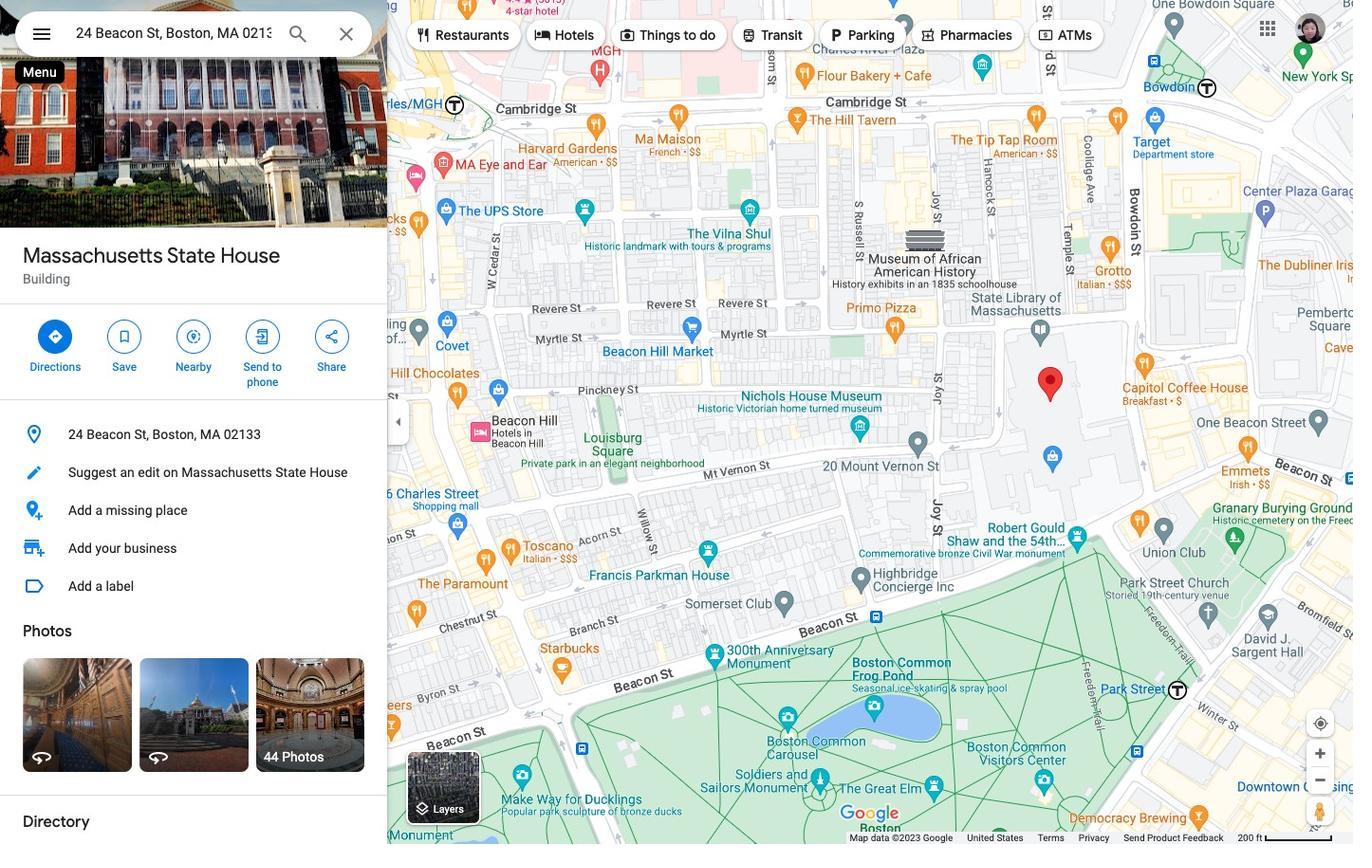 Task type: locate. For each thing, give the bounding box(es) containing it.
1 horizontal spatial house
[[310, 465, 348, 480]]

transit
[[761, 27, 803, 44]]

200 ft button
[[1238, 833, 1334, 844]]

1 vertical spatial add
[[68, 541, 92, 556]]

suggest an edit on massachusetts state house
[[68, 465, 348, 480]]

massachusetts state house building
[[23, 243, 280, 287]]

footer inside google maps element
[[850, 832, 1238, 845]]

1 horizontal spatial massachusetts
[[181, 465, 272, 480]]

your
[[95, 541, 121, 556]]

photos inside button
[[282, 750, 324, 765]]

directory
[[23, 813, 90, 832]]


[[1037, 25, 1054, 46]]

state inside button
[[275, 465, 306, 480]]

to left do
[[684, 27, 697, 44]]

send inside send product feedback button
[[1124, 833, 1145, 844]]

massachusetts inside button
[[181, 465, 272, 480]]


[[116, 327, 133, 347]]

building
[[23, 271, 70, 287]]

map
[[850, 833, 869, 844]]

data
[[871, 833, 890, 844]]

 parking
[[828, 25, 895, 46]]

privacy button
[[1079, 832, 1110, 845]]

massachusetts
[[23, 243, 163, 270], [181, 465, 272, 480]]

0 horizontal spatial send
[[244, 361, 269, 374]]

1 vertical spatial send
[[1124, 833, 1145, 844]]

a for label
[[95, 579, 103, 594]]

product
[[1148, 833, 1181, 844]]

a
[[95, 503, 103, 518], [95, 579, 103, 594]]

united states button
[[967, 832, 1024, 845]]

collapse side panel image
[[388, 412, 409, 433]]

0 vertical spatial house
[[220, 243, 280, 270]]

none field inside 24 beacon st, boston, ma 02133 field
[[76, 22, 271, 45]]

0 vertical spatial state
[[167, 243, 216, 270]]

add a missing place
[[68, 503, 188, 518]]

0 vertical spatial massachusetts
[[23, 243, 163, 270]]

a left the label
[[95, 579, 103, 594]]

send left product
[[1124, 833, 1145, 844]]

place
[[156, 503, 188, 518]]

restaurants
[[436, 27, 509, 44]]

massachusetts down 02133
[[181, 465, 272, 480]]

1 vertical spatial to
[[272, 361, 282, 374]]

a left missing
[[95, 503, 103, 518]]

send
[[244, 361, 269, 374], [1124, 833, 1145, 844]]

privacy
[[1079, 833, 1110, 844]]

0 horizontal spatial to
[[272, 361, 282, 374]]

massachusetts state house main content
[[0, 0, 387, 845]]

boston,
[[152, 427, 197, 442]]

state down phone
[[275, 465, 306, 480]]

missing
[[106, 503, 152, 518]]

add a label button
[[0, 568, 387, 606]]

add your business
[[68, 541, 177, 556]]


[[30, 21, 53, 47]]

44 photos
[[264, 750, 324, 765]]

pharmacies
[[941, 27, 1013, 44]]

add for add your business
[[68, 541, 92, 556]]

02133
[[224, 427, 261, 442]]

 transit
[[741, 25, 803, 46]]

1 add from the top
[[68, 503, 92, 518]]

0 vertical spatial add
[[68, 503, 92, 518]]


[[920, 25, 937, 46]]

do
[[700, 27, 716, 44]]

1 vertical spatial photos
[[282, 750, 324, 765]]

0 vertical spatial a
[[95, 503, 103, 518]]

200 ft
[[1238, 833, 1263, 844]]

add
[[68, 503, 92, 518], [68, 541, 92, 556], [68, 579, 92, 594]]

footer
[[850, 832, 1238, 845]]

1 vertical spatial house
[[310, 465, 348, 480]]

add a label
[[68, 579, 134, 594]]

0 vertical spatial to
[[684, 27, 697, 44]]

send product feedback
[[1124, 833, 1224, 844]]

 restaurants
[[415, 25, 509, 46]]

suggest an edit on massachusetts state house button
[[0, 454, 387, 492]]

st,
[[134, 427, 149, 442]]

0 vertical spatial photos
[[23, 623, 72, 642]]

phone
[[247, 376, 278, 389]]

2 add from the top
[[68, 541, 92, 556]]

house
[[220, 243, 280, 270], [310, 465, 348, 480]]

add left the label
[[68, 579, 92, 594]]

state
[[167, 243, 216, 270], [275, 465, 306, 480]]

2 a from the top
[[95, 579, 103, 594]]

terms
[[1038, 833, 1065, 844]]

photos
[[23, 623, 72, 642], [282, 750, 324, 765]]

add for add a missing place
[[68, 503, 92, 518]]

1 horizontal spatial send
[[1124, 833, 1145, 844]]

3 add from the top
[[68, 579, 92, 594]]

None field
[[76, 22, 271, 45]]


[[741, 25, 758, 46]]

0 horizontal spatial massachusetts
[[23, 243, 163, 270]]

1 horizontal spatial state
[[275, 465, 306, 480]]

state up 
[[167, 243, 216, 270]]

0 horizontal spatial state
[[167, 243, 216, 270]]


[[254, 327, 271, 347]]

0 horizontal spatial house
[[220, 243, 280, 270]]

nearby
[[176, 361, 212, 374]]

1 vertical spatial massachusetts
[[181, 465, 272, 480]]

send inside send to phone
[[244, 361, 269, 374]]

1 a from the top
[[95, 503, 103, 518]]

an
[[120, 465, 135, 480]]

1 horizontal spatial photos
[[282, 750, 324, 765]]

send up phone
[[244, 361, 269, 374]]

photos right 44
[[282, 750, 324, 765]]

photos down the add a label
[[23, 623, 72, 642]]

add left the your
[[68, 541, 92, 556]]

to
[[684, 27, 697, 44], [272, 361, 282, 374]]

1 vertical spatial a
[[95, 579, 103, 594]]

 button
[[15, 11, 68, 61]]

beacon
[[87, 427, 131, 442]]

add down suggest
[[68, 503, 92, 518]]

directions
[[30, 361, 81, 374]]

1 horizontal spatial to
[[684, 27, 697, 44]]

actions for massachusetts state house region
[[0, 305, 387, 400]]

show street view coverage image
[[1307, 797, 1335, 826]]

send product feedback button
[[1124, 832, 1224, 845]]

24 beacon st, boston, ma 02133 button
[[0, 416, 387, 454]]

send for send product feedback
[[1124, 833, 1145, 844]]

200
[[1238, 833, 1254, 844]]

massachusetts inside massachusetts state house building
[[23, 243, 163, 270]]

send to phone
[[244, 361, 282, 389]]


[[619, 25, 636, 46]]

0 vertical spatial send
[[244, 361, 269, 374]]

to up phone
[[272, 361, 282, 374]]

footer containing map data ©2023 google
[[850, 832, 1238, 845]]

 search field
[[15, 11, 372, 61]]

1 vertical spatial state
[[275, 465, 306, 480]]


[[828, 25, 845, 46]]

add your business link
[[0, 530, 387, 568]]

massachusetts up building
[[23, 243, 163, 270]]

2 vertical spatial add
[[68, 579, 92, 594]]

0 horizontal spatial photos
[[23, 623, 72, 642]]



Task type: describe. For each thing, give the bounding box(es) containing it.
add a missing place button
[[0, 492, 387, 530]]

©2023
[[892, 833, 921, 844]]

save
[[112, 361, 137, 374]]

business
[[124, 541, 177, 556]]

atms
[[1058, 27, 1092, 44]]

on
[[163, 465, 178, 480]]

terms button
[[1038, 832, 1065, 845]]

ma
[[200, 427, 220, 442]]

google
[[923, 833, 953, 844]]

add for add a label
[[68, 579, 92, 594]]

 atms
[[1037, 25, 1092, 46]]


[[534, 25, 551, 46]]

layers
[[434, 804, 464, 817]]

to inside send to phone
[[272, 361, 282, 374]]

parking
[[849, 27, 895, 44]]

send for send to phone
[[244, 361, 269, 374]]

state inside massachusetts state house building
[[167, 243, 216, 270]]


[[185, 327, 202, 347]]

google account: michele murakami  
(michele.murakami@adept.ai) image
[[1296, 13, 1326, 43]]

feedback
[[1183, 833, 1224, 844]]

ft
[[1256, 833, 1263, 844]]

suggest
[[68, 465, 117, 480]]

things
[[640, 27, 681, 44]]

share
[[317, 361, 346, 374]]


[[323, 327, 340, 347]]

united
[[967, 833, 995, 844]]

44
[[264, 750, 279, 765]]


[[47, 327, 64, 347]]

24
[[68, 427, 83, 442]]

label
[[106, 579, 134, 594]]

zoom in image
[[1314, 747, 1328, 761]]

hotels
[[555, 27, 594, 44]]

house inside massachusetts state house building
[[220, 243, 280, 270]]

44 photos button
[[256, 659, 364, 773]]

 things to do
[[619, 25, 716, 46]]

house inside suggest an edit on massachusetts state house button
[[310, 465, 348, 480]]

show your location image
[[1313, 716, 1330, 733]]

to inside " things to do"
[[684, 27, 697, 44]]

states
[[997, 833, 1024, 844]]

24 Beacon St, Boston, MA 02133 field
[[15, 11, 372, 57]]

a for missing
[[95, 503, 103, 518]]

 pharmacies
[[920, 25, 1013, 46]]

map data ©2023 google
[[850, 833, 953, 844]]

 hotels
[[534, 25, 594, 46]]

zoom out image
[[1314, 774, 1328, 788]]

google maps element
[[0, 0, 1353, 845]]

edit
[[138, 465, 160, 480]]

24 beacon st, boston, ma 02133
[[68, 427, 261, 442]]


[[415, 25, 432, 46]]

united states
[[967, 833, 1024, 844]]



Task type: vqa. For each thing, say whether or not it's contained in the screenshot.


